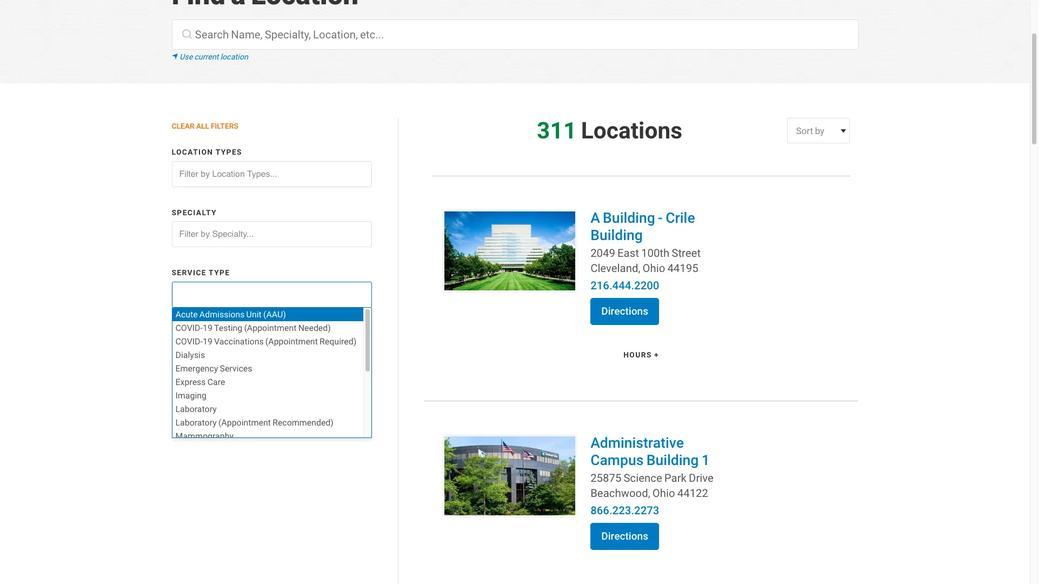 Task type: locate. For each thing, give the bounding box(es) containing it.
2 directions from the top
[[602, 530, 649, 543]]

emergency
[[176, 363, 218, 374]]

0 vertical spatial (appointment
[[244, 322, 297, 333]]

drive
[[689, 471, 714, 485]]

1 covid- from the top
[[176, 322, 203, 333]]

None text field
[[175, 162, 369, 186], [175, 223, 369, 246], [175, 162, 369, 186], [175, 223, 369, 246]]

directions down 216.444.2200
[[602, 305, 649, 318]]

location
[[172, 147, 213, 157]]

building inside 'administrative campus building 1 25875 science park drive beachwood, ohio 44122 866.223.2273'
[[647, 451, 699, 469]]

1 vertical spatial covid-
[[176, 336, 203, 347]]

866.223.2273 link
[[591, 503, 730, 518]]

None text field
[[175, 283, 265, 307]]

(appointment down (aau)
[[244, 322, 297, 333]]

0 vertical spatial laboratory
[[176, 404, 217, 414]]

directions link down 216.444.2200
[[591, 298, 660, 325]]

1 vertical spatial 19
[[203, 336, 213, 347]]

building up east
[[591, 226, 643, 244]]

0 vertical spatial ohio
[[643, 261, 666, 275]]

(appointment down needed)
[[266, 336, 318, 347]]

laboratory up mammography
[[176, 417, 217, 428]]

service
[[172, 268, 207, 278]]

216.444.2200
[[591, 279, 660, 293]]

2 covid- from the top
[[176, 336, 203, 347]]

use current location icon image
[[172, 53, 178, 60]]

directions link
[[591, 298, 660, 325], [591, 523, 660, 550]]

directions for 25875
[[602, 530, 649, 543]]

location
[[220, 52, 248, 62]]

0 vertical spatial 19
[[203, 322, 213, 333]]

campus
[[591, 451, 644, 469]]

2 directions link from the top
[[591, 523, 660, 550]]

1 vertical spatial directions
[[602, 530, 649, 543]]

needed)
[[298, 322, 331, 333]]

ohio down "100th"
[[643, 261, 666, 275]]

building up park
[[647, 451, 699, 469]]

filters
[[211, 121, 239, 131]]

mammography
[[176, 431, 234, 441]]

19
[[203, 322, 213, 333], [203, 336, 213, 347]]

2 laboratory from the top
[[176, 417, 217, 428]]

44122
[[678, 486, 709, 500]]

directions link down 866.223.2273
[[591, 523, 660, 550]]

2049
[[591, 246, 616, 260]]

administrative campus building 1 image
[[442, 434, 578, 518]]

east
[[618, 246, 639, 260]]

directions
[[602, 305, 649, 318], [602, 530, 649, 543]]

a building - crile building 2049 east 100th street cleveland, ohio 44195 216.444.2200
[[591, 209, 701, 293]]

1 vertical spatial ohio
[[653, 486, 676, 500]]

(appointment
[[244, 322, 297, 333], [266, 336, 318, 347], [218, 417, 271, 428]]

1 directions from the top
[[602, 305, 649, 318]]

ohio up 866.223.2273 link
[[653, 486, 676, 500]]

administrative campus building 1 link
[[591, 434, 710, 469]]

services
[[220, 363, 252, 374]]

1 directions link from the top
[[591, 298, 660, 325]]

1 vertical spatial directions link
[[591, 523, 660, 550]]

covid- down acute
[[176, 322, 203, 333]]

19 down admissions
[[203, 322, 213, 333]]

216.444.2200 link
[[591, 279, 730, 294]]

specialty
[[172, 208, 217, 217]]

1 vertical spatial (appointment
[[266, 336, 318, 347]]

(aau)
[[263, 309, 286, 320]]

directions link for building
[[591, 298, 660, 325]]

use current location link
[[172, 52, 859, 62]]

covid-
[[176, 322, 203, 333], [176, 336, 203, 347]]

laboratory
[[176, 404, 217, 414], [176, 417, 217, 428]]

all
[[196, 121, 209, 131]]

covid- up dialysis
[[176, 336, 203, 347]]

directions down 866.223.2273
[[602, 530, 649, 543]]

0 vertical spatial directions link
[[591, 298, 660, 325]]

laboratory down imaging
[[176, 404, 217, 414]]

19 up dialysis
[[203, 336, 213, 347]]

ohio inside 'administrative campus building 1 25875 science park drive beachwood, ohio 44122 866.223.2273'
[[653, 486, 676, 500]]

1 vertical spatial laboratory
[[176, 417, 217, 428]]

(appointment up mammography
[[218, 417, 271, 428]]

0 vertical spatial directions
[[602, 305, 649, 318]]

acute admissions unit (aau) covid-19 testing (appointment needed) covid-19 vaccinations (appointment required) dialysis emergency services express care imaging laboratory laboratory (appointment recommended) mammography
[[176, 309, 357, 441]]

administrative
[[591, 434, 684, 452]]

0 vertical spatial covid-
[[176, 322, 203, 333]]

street
[[672, 246, 701, 260]]

ohio inside a building - crile building 2049 east 100th street cleveland, ohio 44195 216.444.2200
[[643, 261, 666, 275]]

building
[[603, 209, 656, 227], [591, 226, 643, 244], [647, 451, 699, 469]]

25875
[[591, 471, 622, 485]]

ohio
[[643, 261, 666, 275], [653, 486, 676, 500]]

directions for building
[[602, 305, 649, 318]]

1
[[702, 451, 710, 469]]

imaging
[[176, 390, 207, 401]]

service type
[[172, 268, 230, 278]]



Task type: vqa. For each thing, say whether or not it's contained in the screenshot.
We're committed to improving care and finding tomorrow's cures. Learn about our
no



Task type: describe. For each thing, give the bounding box(es) containing it.
hours link
[[424, 345, 859, 368]]

vaccinations
[[214, 336, 264, 347]]

admissions
[[200, 309, 245, 320]]

cleveland,
[[591, 261, 641, 275]]

a building - crile building image
[[442, 209, 578, 293]]

44195
[[668, 261, 699, 275]]

use current location
[[178, 52, 248, 62]]

311
[[537, 116, 577, 145]]

administrative campus building 1 25875 science park drive beachwood, ohio 44122 866.223.2273
[[591, 434, 714, 518]]

100th
[[642, 246, 670, 260]]

dialysis
[[176, 349, 205, 360]]

311 locations
[[537, 116, 683, 145]]

a
[[591, 209, 600, 227]]

2 vertical spatial (appointment
[[218, 417, 271, 428]]

care
[[208, 376, 225, 387]]

current
[[194, 52, 219, 62]]

types
[[216, 147, 242, 157]]

clear
[[172, 121, 195, 131]]

required)
[[320, 336, 357, 347]]

acute
[[176, 309, 198, 320]]

unit
[[246, 309, 262, 320]]

type
[[209, 268, 230, 278]]

directions link for 25875
[[591, 523, 660, 550]]

1 laboratory from the top
[[176, 404, 217, 414]]

park
[[665, 471, 687, 485]]

beachwood,
[[591, 486, 651, 500]]

Search Name, Specialty, Location, etc... search field
[[172, 19, 859, 50]]

locations
[[581, 116, 683, 145]]

building left - on the top
[[603, 209, 656, 227]]

clear all filters
[[172, 121, 239, 131]]

2 19 from the top
[[203, 336, 213, 347]]

recommended)
[[273, 417, 334, 428]]

866.223.2273
[[591, 503, 660, 518]]

location types
[[172, 147, 242, 157]]

testing
[[214, 322, 242, 333]]

science
[[624, 471, 663, 485]]

use
[[180, 52, 193, 62]]

a building - crile building link
[[591, 209, 696, 244]]

clear all filters link
[[172, 118, 372, 135]]

-
[[658, 209, 663, 227]]

crile
[[666, 209, 696, 227]]

express
[[176, 376, 206, 387]]

hours
[[624, 350, 652, 360]]

1 19 from the top
[[203, 322, 213, 333]]



